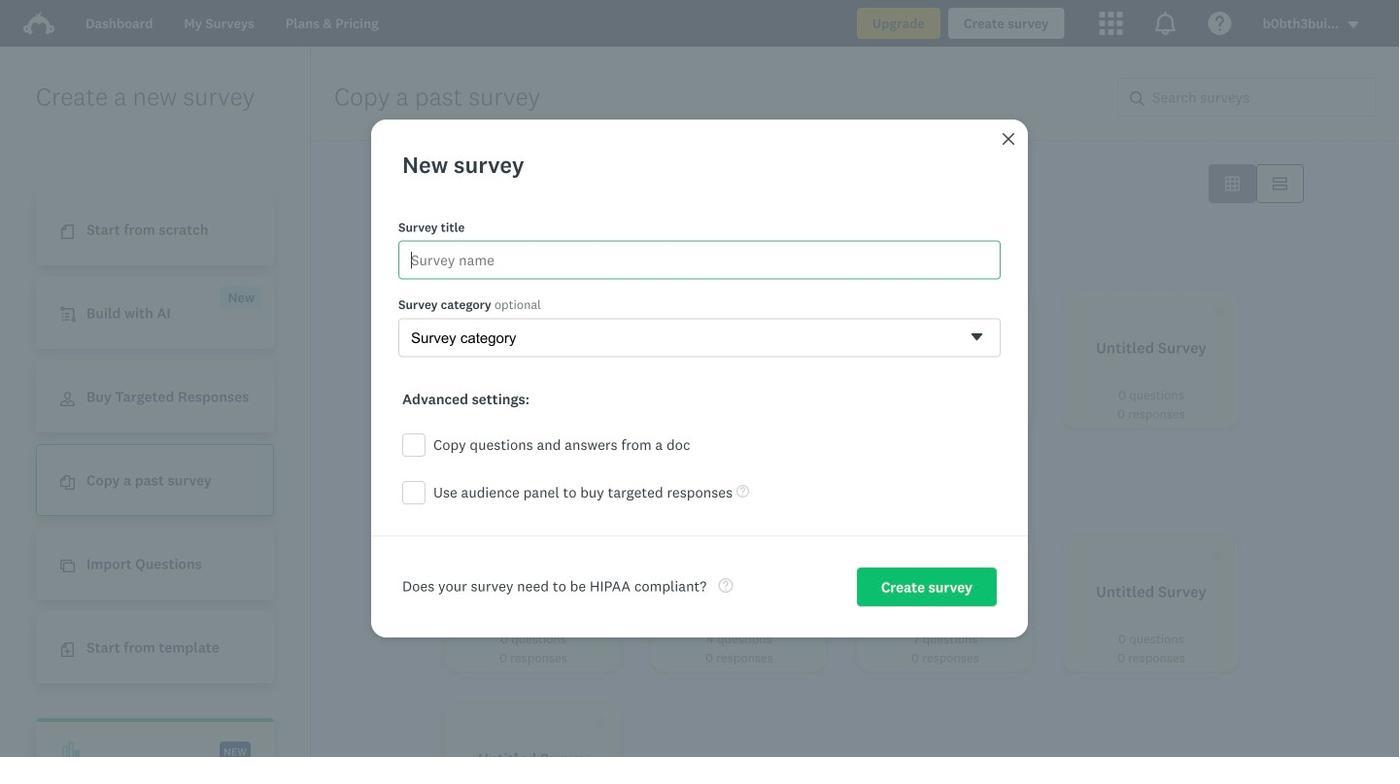 Task type: describe. For each thing, give the bounding box(es) containing it.
2 brand logo image from the top
[[23, 12, 54, 35]]

textboxmultiple image
[[1273, 176, 1288, 191]]

help icon image
[[1209, 12, 1232, 35]]

search image
[[1130, 91, 1145, 106]]

user image
[[60, 392, 75, 406]]

documentplus image
[[60, 643, 75, 657]]

starfilled image
[[594, 714, 608, 729]]

Search surveys field
[[1145, 79, 1375, 116]]

documentclone image
[[60, 475, 75, 490]]

clone image
[[60, 559, 75, 574]]

Survey name field
[[398, 241, 1001, 279]]



Task type: vqa. For each thing, say whether or not it's contained in the screenshot.
first PRODUCTS ICON from left
no



Task type: locate. For each thing, give the bounding box(es) containing it.
document image
[[60, 225, 75, 239]]

brand logo image
[[23, 8, 54, 39], [23, 12, 54, 35]]

grid image
[[1225, 176, 1240, 191]]

products icon image
[[1100, 12, 1123, 35], [1100, 12, 1123, 35]]

dialog
[[371, 120, 1028, 638]]

notification center icon image
[[1154, 12, 1177, 35]]

starfilled image
[[594, 303, 608, 318], [800, 303, 814, 318], [1212, 303, 1226, 318], [1006, 547, 1020, 562], [1212, 547, 1226, 562]]

dropdown arrow icon image
[[1347, 18, 1361, 32], [1349, 21, 1359, 28]]

1 brand logo image from the top
[[23, 8, 54, 39]]

0 horizontal spatial help image
[[718, 578, 733, 593]]

close image
[[1001, 131, 1017, 147], [1003, 133, 1015, 145]]

0 vertical spatial help image
[[737, 485, 749, 497]]

help image
[[737, 485, 749, 497], [718, 578, 733, 593]]

1 horizontal spatial help image
[[737, 485, 749, 497]]

1 vertical spatial help image
[[718, 578, 733, 593]]



